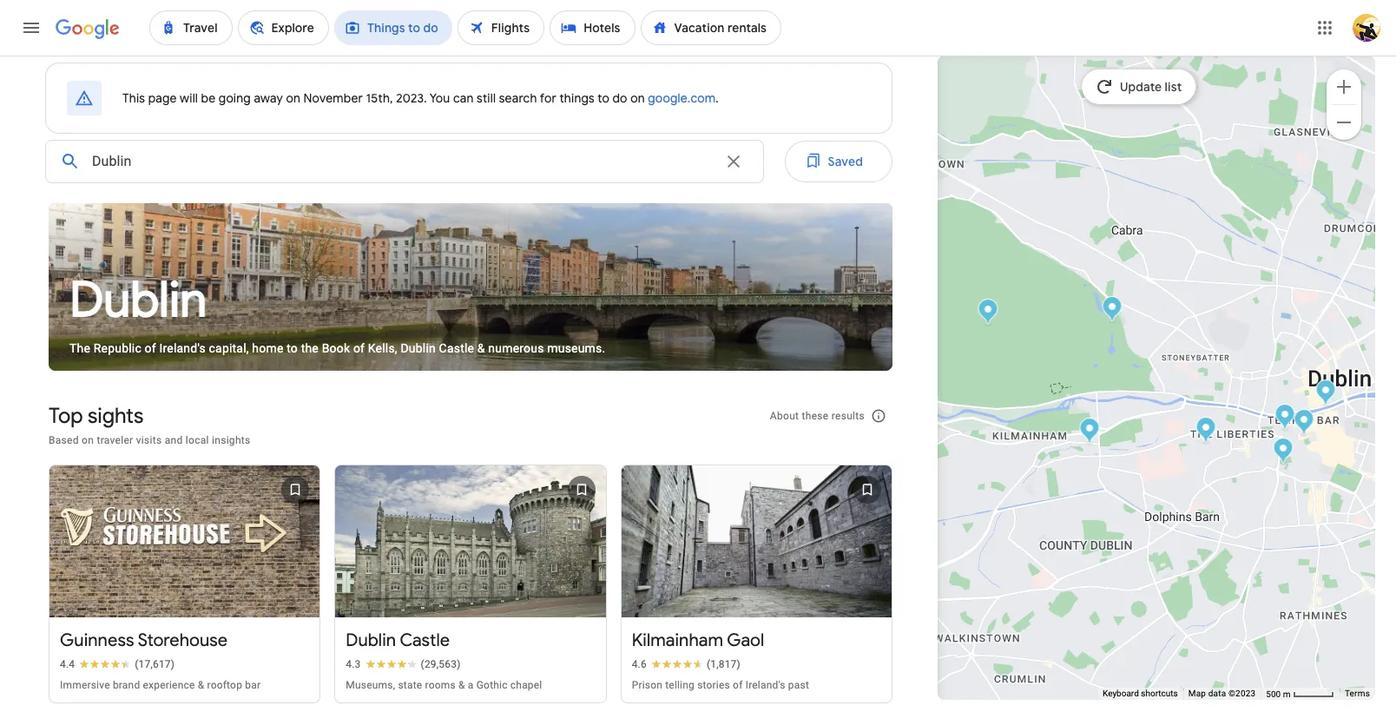 Task type: locate. For each thing, give the bounding box(es) containing it.
rooms
[[425, 679, 456, 691]]

things
[[560, 90, 595, 106]]

of right stories
[[733, 679, 743, 691]]

1 horizontal spatial &
[[458, 679, 465, 691]]

1 vertical spatial castle
[[400, 629, 450, 651]]

map
[[1189, 689, 1206, 698]]

museums, state rooms & a gothic chapel
[[346, 679, 542, 691]]

still
[[477, 90, 496, 106]]

kilmainham
[[632, 629, 723, 651]]

(1,817)
[[707, 658, 741, 670]]

on inside "top sights" region
[[82, 434, 94, 447]]

republic
[[94, 342, 141, 355]]

the
[[301, 342, 319, 355]]

& left the numerous
[[477, 342, 485, 355]]

terms link
[[1345, 689, 1370, 698]]

2023.
[[396, 90, 427, 106]]

&
[[477, 342, 485, 355], [198, 679, 204, 691], [458, 679, 465, 691]]

chapel
[[510, 679, 542, 691]]

dublin up republic
[[69, 269, 207, 331]]

dublin up 4.3
[[346, 629, 396, 651]]

on
[[286, 90, 300, 106], [631, 90, 645, 106], [82, 434, 94, 447]]

guinness storehouse
[[60, 629, 228, 651]]

4.6
[[632, 658, 647, 670]]

ireland's left "past"
[[746, 679, 786, 691]]

gothic
[[476, 679, 508, 691]]

this page will be going away on november 15th, 2023. you can still search for things to do on google.com .
[[122, 90, 719, 106]]

1 horizontal spatial to
[[598, 90, 610, 106]]

about
[[770, 410, 799, 422]]

4.3
[[346, 658, 361, 670]]

to left the the
[[287, 342, 298, 355]]

ireland's left capital,
[[159, 342, 206, 355]]

0 vertical spatial dublin
[[69, 269, 207, 331]]

terms
[[1345, 689, 1370, 698]]

1 horizontal spatial dublin
[[346, 629, 396, 651]]

of right book
[[353, 342, 365, 355]]

castle
[[439, 342, 474, 355], [400, 629, 450, 651]]

save dublin castle to collection image
[[561, 469, 602, 511]]

top sights region
[[31, 388, 900, 712]]

saved
[[828, 154, 863, 169]]

0 horizontal spatial dublin
[[69, 269, 207, 331]]

prison
[[632, 679, 663, 691]]

1 vertical spatial dublin
[[401, 342, 436, 355]]

1 horizontal spatial ireland's
[[746, 679, 786, 691]]

2 vertical spatial dublin
[[346, 629, 396, 651]]

top
[[49, 403, 83, 429]]

capital,
[[209, 342, 249, 355]]

museums.
[[547, 342, 606, 355]]

guinness storehouse image
[[1196, 417, 1216, 445]]

st patrick's cathedral image
[[1273, 438, 1293, 466]]

dublin for dublin castle
[[346, 629, 396, 651]]

1 vertical spatial to
[[287, 342, 298, 355]]

stories
[[697, 679, 730, 691]]

prison telling stories of ireland's past
[[632, 679, 809, 691]]

list inside "top sights" region
[[42, 433, 900, 712]]

0 horizontal spatial ireland's
[[159, 342, 206, 355]]

0 vertical spatial to
[[598, 90, 610, 106]]

& for guinness storehouse
[[198, 679, 204, 691]]

of inside "top sights" region
[[733, 679, 743, 691]]

(29,563)
[[421, 658, 461, 670]]

castle inside list
[[400, 629, 450, 651]]

home
[[252, 342, 284, 355]]

on right away
[[286, 90, 300, 106]]

1 vertical spatial ireland's
[[746, 679, 786, 691]]

to left do
[[598, 90, 610, 106]]

a
[[468, 679, 474, 691]]

rooftop
[[207, 679, 242, 691]]

phoenix park image
[[978, 299, 998, 327]]

to
[[598, 90, 610, 106], [287, 342, 298, 355]]

the
[[69, 342, 90, 355]]

on right based on the left of page
[[82, 434, 94, 447]]

page
[[148, 90, 177, 106]]

of right republic
[[145, 342, 156, 355]]

update list
[[1120, 79, 1182, 95]]

2 horizontal spatial on
[[631, 90, 645, 106]]

dublin
[[69, 269, 207, 331], [401, 342, 436, 355], [346, 629, 396, 651]]

list
[[42, 433, 900, 712]]

castle left the numerous
[[439, 342, 474, 355]]

of
[[145, 342, 156, 355], [353, 342, 365, 355], [733, 679, 743, 691]]

traveler
[[97, 434, 133, 447]]

dublin inside list
[[346, 629, 396, 651]]

& left a
[[458, 679, 465, 691]]

dublin right kells,
[[401, 342, 436, 355]]

zoom out map image
[[1334, 112, 1355, 132]]

2 horizontal spatial of
[[733, 679, 743, 691]]

list
[[1165, 79, 1182, 95]]

kilmainham gaol
[[632, 629, 764, 651]]

away
[[254, 90, 283, 106]]

castle up (29,563)
[[400, 629, 450, 651]]

on right do
[[631, 90, 645, 106]]

keyboard
[[1103, 689, 1139, 698]]

storehouse
[[138, 629, 228, 651]]

0 horizontal spatial &
[[198, 679, 204, 691]]

& left rooftop
[[198, 679, 204, 691]]

update
[[1120, 79, 1162, 95]]

ireland's
[[159, 342, 206, 355], [746, 679, 786, 691]]

search
[[499, 90, 537, 106]]

©2023
[[1229, 689, 1256, 698]]

list containing guinness storehouse
[[42, 433, 900, 712]]

keyboard shortcuts button
[[1103, 688, 1178, 700]]

0 horizontal spatial on
[[82, 434, 94, 447]]

dublin for dublin
[[69, 269, 207, 331]]

4.3 out of 5 stars from 29,563 reviews image
[[346, 657, 461, 671]]

1 horizontal spatial of
[[353, 342, 365, 355]]

data
[[1209, 689, 1226, 698]]



Task type: vqa. For each thing, say whether or not it's contained in the screenshot.


Task type: describe. For each thing, give the bounding box(es) containing it.
based on traveler visits and local insights
[[49, 434, 251, 447]]

0 vertical spatial castle
[[439, 342, 474, 355]]

be
[[201, 90, 216, 106]]

shortcuts
[[1141, 689, 1178, 698]]

keyboard shortcuts
[[1103, 689, 1178, 698]]

can
[[453, 90, 474, 106]]

0 horizontal spatial of
[[145, 342, 156, 355]]

save kilmainham gaol to collection image
[[847, 469, 888, 511]]

about these results image
[[858, 395, 900, 437]]

you
[[430, 90, 450, 106]]

2 horizontal spatial dublin
[[401, 342, 436, 355]]

going
[[219, 90, 251, 106]]

these
[[802, 410, 829, 422]]

based
[[49, 434, 79, 447]]

sights
[[88, 403, 144, 429]]

google.com link
[[648, 90, 716, 106]]

state
[[398, 679, 422, 691]]

insights
[[212, 434, 251, 447]]

for
[[540, 90, 557, 106]]

visits
[[136, 434, 162, 447]]

this
[[122, 90, 145, 106]]

& for dublin castle
[[458, 679, 465, 691]]

about these results
[[770, 410, 865, 422]]

zoom in map image
[[1334, 76, 1355, 97]]

google.com
[[648, 90, 716, 106]]

results
[[832, 410, 865, 422]]

book
[[322, 342, 350, 355]]

.
[[716, 90, 719, 106]]

clear image
[[723, 151, 744, 172]]

dublin castle
[[346, 629, 450, 651]]

0 horizontal spatial to
[[287, 342, 298, 355]]

4.4
[[60, 658, 75, 670]]

1 horizontal spatial on
[[286, 90, 300, 106]]

dublin zoo image
[[1102, 296, 1122, 325]]

ireland's inside list
[[746, 679, 786, 691]]

map region
[[775, 0, 1396, 712]]

500
[[1266, 689, 1281, 699]]

(17,617)
[[135, 658, 175, 670]]

local
[[186, 434, 209, 447]]

Search for destinations, sights and more text field
[[91, 141, 712, 182]]

dublin castle image
[[1294, 409, 1314, 438]]

numerous
[[488, 342, 544, 355]]

brand
[[113, 679, 140, 691]]

guinness
[[60, 629, 134, 651]]

immersive brand experience & rooftop bar
[[60, 679, 261, 691]]

gaol
[[727, 629, 764, 651]]

m
[[1283, 689, 1291, 699]]

2 horizontal spatial &
[[477, 342, 485, 355]]

kilmainham gaol image
[[1080, 418, 1100, 446]]

main menu image
[[21, 17, 42, 38]]

500 m button
[[1261, 688, 1340, 700]]

bar
[[245, 679, 261, 691]]

save guinness storehouse to collection image
[[275, 469, 316, 511]]

will
[[180, 90, 198, 106]]

past
[[788, 679, 809, 691]]

christ church cathedral image
[[1275, 404, 1295, 432]]

and
[[165, 434, 183, 447]]

0 vertical spatial ireland's
[[159, 342, 206, 355]]

4.6 out of 5 stars from 1,817 reviews image
[[632, 657, 741, 671]]

kells,
[[368, 342, 398, 355]]

museums,
[[346, 679, 395, 691]]

immersive
[[60, 679, 110, 691]]

experience
[[143, 679, 195, 691]]

map data ©2023
[[1189, 689, 1256, 698]]

november
[[304, 90, 363, 106]]

top sights
[[49, 403, 144, 429]]

telling
[[665, 679, 695, 691]]

saved link
[[785, 141, 893, 182]]

15th,
[[366, 90, 393, 106]]

update list button
[[1082, 69, 1196, 104]]

ha'penny bridge image
[[1316, 379, 1336, 408]]

4.4 out of 5 stars from 17,617 reviews image
[[60, 657, 175, 671]]

500 m
[[1266, 689, 1293, 699]]

the republic of ireland's capital, home to the book of kells, dublin castle & numerous museums.
[[69, 342, 606, 355]]

do
[[613, 90, 628, 106]]



